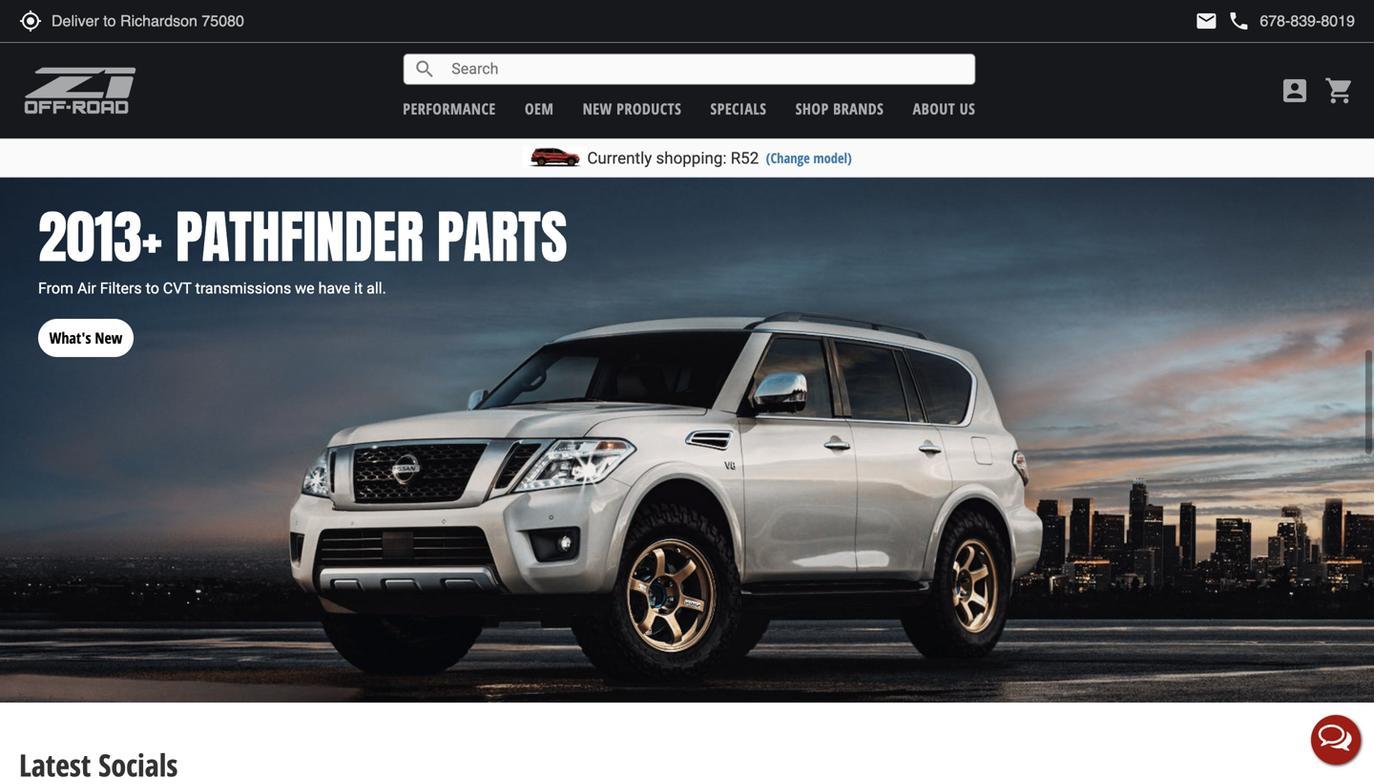 Task type: locate. For each thing, give the bounding box(es) containing it.
about us link
[[913, 98, 976, 119]]

(change
[[766, 148, 810, 167]]

shop
[[796, 98, 829, 119]]

from
[[38, 279, 74, 298]]

have
[[319, 279, 351, 298]]

parts
[[437, 194, 568, 280]]

brands
[[834, 98, 884, 119]]

new
[[583, 98, 613, 119]]

filters
[[100, 279, 142, 298]]

what's new link
[[38, 300, 134, 357]]

2013+ pathfinder parts from air filters to cvt transmissions we have it all.
[[38, 194, 568, 298]]

Search search field
[[437, 54, 975, 84]]

1 horizontal spatial dsc_0495.jpg image
[[701, 0, 1375, 96]]

dsc_0495.jpg image
[[0, 0, 674, 96], [701, 0, 1375, 96]]

model)
[[814, 148, 852, 167]]

oem link
[[525, 98, 554, 119]]

new
[[95, 328, 123, 348]]

transmissions
[[195, 279, 291, 298]]

all.
[[367, 279, 387, 298]]

about
[[913, 98, 956, 119]]

cvt
[[163, 279, 192, 298]]

new products
[[583, 98, 682, 119]]

to
[[146, 279, 159, 298]]

shopping_cart link
[[1320, 75, 1356, 106]]

what's
[[49, 328, 91, 348]]

shopping_cart
[[1325, 75, 1356, 106]]

specials link
[[711, 98, 767, 119]]

about us
[[913, 98, 976, 119]]

my_location
[[19, 10, 42, 32]]

currently
[[587, 148, 652, 168]]

0 horizontal spatial dsc_0495.jpg image
[[0, 0, 674, 96]]

pathfinder
[[176, 194, 424, 280]]

mail phone
[[1196, 10, 1251, 32]]

oem
[[525, 98, 554, 119]]



Task type: describe. For each thing, give the bounding box(es) containing it.
performance
[[403, 98, 496, 119]]

it
[[354, 279, 363, 298]]

mail link
[[1196, 10, 1219, 32]]

mail
[[1196, 10, 1219, 32]]

new products link
[[583, 98, 682, 119]]

phone link
[[1228, 10, 1356, 32]]

2013+
[[38, 194, 162, 280]]

currently shopping: r52 (change model)
[[587, 148, 852, 168]]

products
[[617, 98, 682, 119]]

search
[[414, 58, 437, 81]]

1 dsc_0495.jpg image from the left
[[0, 0, 674, 96]]

specials
[[711, 98, 767, 119]]

air
[[77, 279, 96, 298]]

shop brands link
[[796, 98, 884, 119]]

us
[[960, 98, 976, 119]]

we
[[295, 279, 315, 298]]

r52
[[731, 148, 759, 168]]

phone
[[1228, 10, 1251, 32]]

performance link
[[403, 98, 496, 119]]

(change model) link
[[766, 148, 852, 167]]

account_box
[[1280, 75, 1311, 106]]

shop brands
[[796, 98, 884, 119]]

z1 motorsports logo image
[[24, 67, 137, 115]]

account_box link
[[1275, 75, 1316, 106]]

what's new
[[49, 328, 123, 348]]

2 dsc_0495.jpg image from the left
[[701, 0, 1375, 96]]

shopping:
[[656, 148, 727, 168]]



Task type: vqa. For each thing, say whether or not it's contained in the screenshot.
CVT
yes



